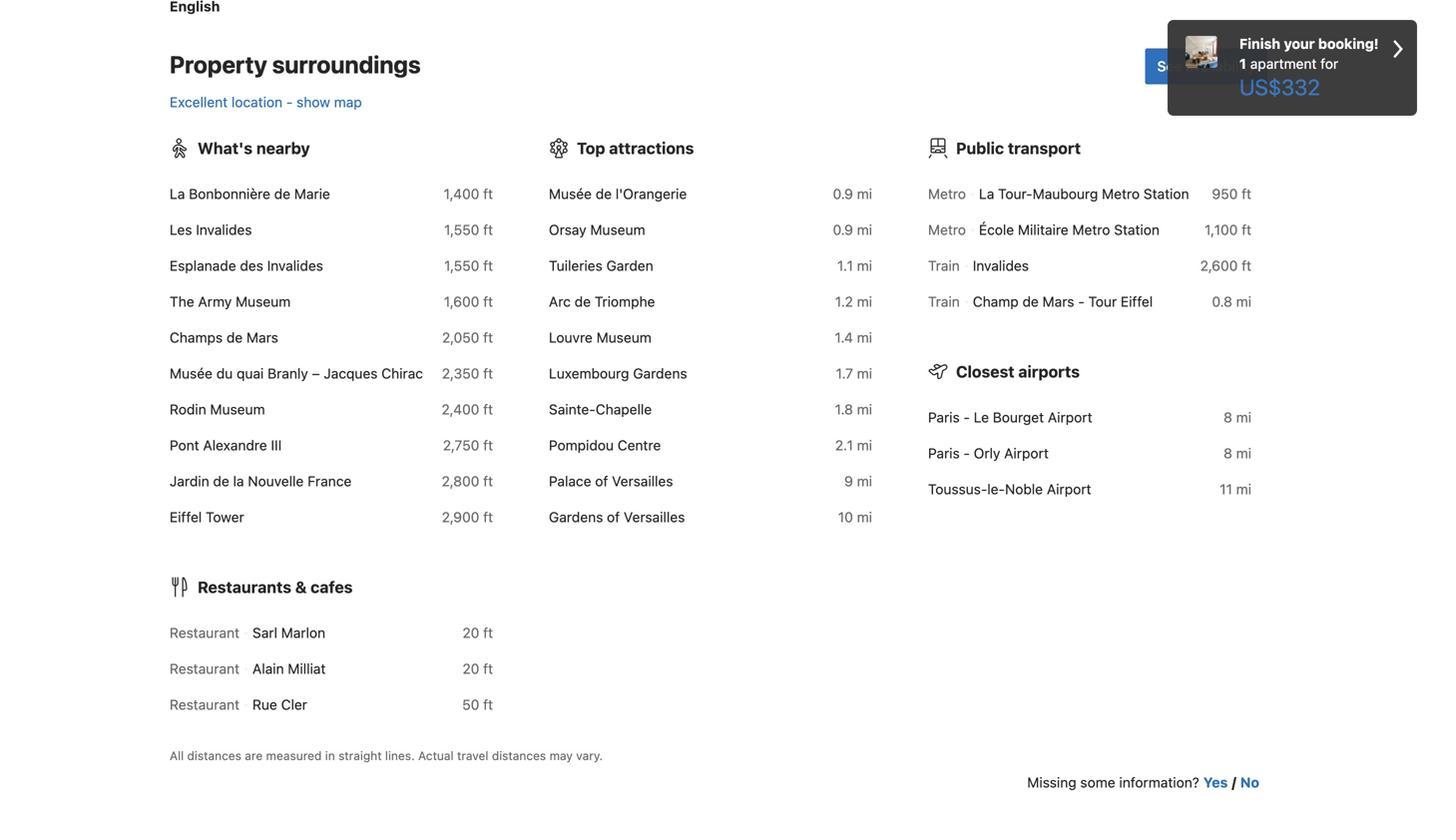 Task type: vqa. For each thing, say whether or not it's contained in the screenshot.
24 inside the button
no



Task type: describe. For each thing, give the bounding box(es) containing it.
what's nearby
[[198, 139, 310, 158]]

gardens of versailles
[[549, 509, 685, 525]]

marie
[[294, 186, 330, 202]]

cafes
[[311, 578, 353, 597]]

paris - le bourget airport
[[929, 409, 1093, 426]]

jacques
[[324, 365, 378, 382]]

du
[[216, 365, 233, 382]]

1.1
[[838, 257, 854, 274]]

1.7 mi
[[836, 365, 873, 382]]

20 for milliat
[[463, 661, 480, 677]]

musée for musée de l'orangerie
[[549, 186, 592, 202]]

what's
[[198, 139, 253, 158]]

sainte-
[[549, 401, 596, 418]]

11 mi
[[1220, 481, 1252, 498]]

champ de mars - tour eiffel
[[973, 293, 1153, 310]]

excellent location - show map link
[[170, 94, 362, 110]]

travel
[[457, 749, 489, 763]]

train for champ de mars - tour eiffel
[[929, 293, 960, 310]]

finish your booking! 1 apartment for us$332
[[1240, 35, 1379, 100]]

1 vertical spatial station
[[1114, 221, 1160, 238]]

palace
[[549, 473, 592, 490]]

of for gardens
[[607, 509, 620, 525]]

alain milliat
[[253, 661, 326, 677]]

école militaire metro station
[[979, 221, 1160, 238]]

mi for pompidou centre
[[857, 437, 873, 454]]

see availability
[[1158, 58, 1256, 74]]

apartment
[[1251, 55, 1317, 72]]

mi for louvre museum
[[857, 329, 873, 346]]

1,600 ft
[[444, 293, 493, 310]]

paris for paris - le bourget airport
[[929, 409, 960, 426]]

versailles for gardens of versailles
[[624, 509, 685, 525]]

maubourg
[[1033, 186, 1099, 202]]

no
[[1241, 775, 1260, 791]]

orsay museum
[[549, 221, 646, 238]]

20 ft for alain milliat
[[463, 661, 493, 677]]

iii
[[271, 437, 282, 454]]

les invalides
[[170, 221, 252, 238]]

champs de mars
[[170, 329, 278, 346]]

are
[[245, 749, 263, 763]]

restaurant for alain milliat
[[170, 661, 240, 677]]

tower
[[206, 509, 244, 525]]

2 distances from the left
[[492, 749, 546, 763]]

alexandre
[[203, 437, 267, 454]]

8 mi for paris - le bourget airport
[[1224, 409, 1252, 426]]

rodin
[[170, 401, 206, 418]]

vary.
[[576, 749, 603, 763]]

de for 1.2 mi
[[575, 293, 591, 310]]

triomphe
[[595, 293, 655, 310]]

0 horizontal spatial gardens
[[549, 509, 603, 525]]

20 for marlon
[[463, 625, 480, 641]]

surroundings
[[272, 50, 421, 78]]

1.4 mi
[[835, 329, 873, 346]]

1.8
[[835, 401, 854, 418]]

availability
[[1186, 58, 1256, 74]]

france
[[308, 473, 352, 490]]

1
[[1240, 55, 1247, 72]]

0 horizontal spatial invalides
[[196, 221, 252, 238]]

finish
[[1240, 35, 1281, 52]]

booking!
[[1319, 35, 1379, 52]]

mi for tuileries garden
[[857, 257, 873, 274]]

–
[[312, 365, 320, 382]]

la
[[233, 473, 244, 490]]

mi for paris - orly airport
[[1237, 445, 1252, 462]]

in
[[325, 749, 335, 763]]

mi for musée de l'orangerie
[[857, 186, 873, 202]]

mi for palace of versailles
[[857, 473, 873, 490]]

2,800 ft
[[442, 473, 493, 490]]

garden
[[607, 257, 654, 274]]

your
[[1284, 35, 1315, 52]]

/
[[1232, 775, 1237, 791]]

de right champ
[[1023, 293, 1039, 310]]

museum for rodin museum
[[210, 401, 265, 418]]

show
[[297, 94, 330, 110]]

airport for paris - orly airport
[[1005, 445, 1049, 462]]

property surroundings
[[170, 50, 421, 78]]

2,900
[[442, 509, 480, 525]]

airport for toussus-le-noble airport
[[1047, 481, 1092, 498]]

2,050
[[442, 329, 480, 346]]

la tour-maubourg metro station
[[979, 186, 1190, 202]]

restaurant for rue cler
[[170, 697, 240, 713]]

8 for paris - le bourget airport
[[1224, 409, 1233, 426]]

excellent
[[170, 94, 228, 110]]

de left marie
[[274, 186, 291, 202]]

2,400
[[442, 401, 480, 418]]

actual
[[418, 749, 454, 763]]

chirac
[[382, 365, 423, 382]]

1,400
[[444, 186, 480, 202]]

la for la tour-maubourg metro station
[[979, 186, 995, 202]]

0 horizontal spatial eiffel
[[170, 509, 202, 525]]

2,400 ft
[[442, 401, 493, 418]]

versailles for palace of versailles
[[612, 473, 673, 490]]

musée de l'orangerie
[[549, 186, 687, 202]]

les
[[170, 221, 192, 238]]

attractions
[[609, 139, 694, 158]]

mi for arc de triomphe
[[857, 293, 873, 310]]

public transport
[[956, 139, 1081, 158]]

1 horizontal spatial eiffel
[[1121, 293, 1153, 310]]

école
[[979, 221, 1015, 238]]

metro down la tour-maubourg metro station
[[1073, 221, 1111, 238]]

museum for orsay museum
[[590, 221, 646, 238]]

tour
[[1089, 293, 1117, 310]]

luxembourg
[[549, 365, 629, 382]]

1.4
[[835, 329, 854, 346]]

- left orly
[[964, 445, 970, 462]]

esplanade des invalides
[[170, 257, 323, 274]]

yes
[[1204, 775, 1228, 791]]

mars for champs
[[247, 329, 278, 346]]

de for 2,050 ft
[[227, 329, 243, 346]]

metro down 'public'
[[929, 186, 966, 202]]

closest airports
[[956, 362, 1080, 381]]

1 horizontal spatial invalides
[[267, 257, 323, 274]]

de for 2,800 ft
[[213, 473, 229, 490]]

0.9 for musée de l'orangerie
[[833, 186, 854, 202]]

le-
[[988, 481, 1005, 498]]



Task type: locate. For each thing, give the bounding box(es) containing it.
1 distances from the left
[[187, 749, 242, 763]]

8
[[1224, 409, 1233, 426], [1224, 445, 1233, 462]]

station left "950"
[[1144, 186, 1190, 202]]

jardin
[[170, 473, 209, 490]]

1,550 ft
[[444, 221, 493, 238], [444, 257, 493, 274]]

1 vertical spatial 20 ft
[[463, 661, 493, 677]]

1,550 ft up 1,600 ft
[[444, 257, 493, 274]]

noble
[[1005, 481, 1043, 498]]

chapelle
[[596, 401, 652, 418]]

1 paris from the top
[[929, 409, 960, 426]]

tuileries
[[549, 257, 603, 274]]

0 vertical spatial 20 ft
[[463, 625, 493, 641]]

2 paris from the top
[[929, 445, 960, 462]]

mars up quai
[[247, 329, 278, 346]]

de
[[274, 186, 291, 202], [596, 186, 612, 202], [575, 293, 591, 310], [1023, 293, 1039, 310], [227, 329, 243, 346], [213, 473, 229, 490]]

paris up toussus-
[[929, 445, 960, 462]]

rodin museum
[[170, 401, 265, 418]]

tuileries garden
[[549, 257, 654, 274]]

0 vertical spatial musée
[[549, 186, 592, 202]]

2 0.9 from the top
[[833, 221, 854, 238]]

may
[[550, 749, 573, 763]]

train for invalides
[[929, 257, 960, 274]]

the army museum
[[170, 293, 291, 310]]

branly
[[268, 365, 308, 382]]

1 20 ft from the top
[[463, 625, 493, 641]]

1 restaurant from the top
[[170, 625, 240, 641]]

of down palace of versailles
[[607, 509, 620, 525]]

0 vertical spatial eiffel
[[1121, 293, 1153, 310]]

0 horizontal spatial musée
[[170, 365, 213, 382]]

2,750
[[443, 437, 480, 454]]

eiffel tower
[[170, 509, 244, 525]]

2 8 from the top
[[1224, 445, 1233, 462]]

centre
[[618, 437, 661, 454]]

la left tour-
[[979, 186, 995, 202]]

tour-
[[999, 186, 1033, 202]]

-
[[286, 94, 293, 110], [1079, 293, 1085, 310], [964, 409, 970, 426], [964, 445, 970, 462]]

bonbonnière
[[189, 186, 271, 202]]

1 vertical spatial train
[[929, 293, 960, 310]]

1 vertical spatial mars
[[247, 329, 278, 346]]

1,100 ft
[[1205, 221, 1252, 238]]

la up the 'les'
[[170, 186, 185, 202]]

la for la bonbonnière de marie
[[170, 186, 185, 202]]

orly
[[974, 445, 1001, 462]]

3 restaurant from the top
[[170, 697, 240, 713]]

airport right noble
[[1047, 481, 1092, 498]]

2 vertical spatial restaurant
[[170, 697, 240, 713]]

gardens
[[633, 365, 688, 382], [549, 509, 603, 525]]

some
[[1081, 775, 1116, 791]]

1 vertical spatial 0.9 mi
[[833, 221, 873, 238]]

rightchevron image
[[1394, 34, 1404, 64]]

airport up noble
[[1005, 445, 1049, 462]]

1 1,550 ft from the top
[[444, 221, 493, 238]]

20
[[463, 625, 480, 641], [463, 661, 480, 677]]

- left 'tour'
[[1079, 293, 1085, 310]]

0 vertical spatial 0.9 mi
[[833, 186, 873, 202]]

des
[[240, 257, 263, 274]]

1,550 down 1,400
[[444, 221, 480, 238]]

2.1
[[836, 437, 854, 454]]

la bonbonnière de marie
[[170, 186, 330, 202]]

station down la tour-maubourg metro station
[[1114, 221, 1160, 238]]

mars for champ
[[1043, 293, 1075, 310]]

1 vertical spatial paris
[[929, 445, 960, 462]]

transport
[[1008, 139, 1081, 158]]

2 1,550 ft from the top
[[444, 257, 493, 274]]

milliat
[[288, 661, 326, 677]]

1 vertical spatial 8 mi
[[1224, 445, 1252, 462]]

0.8
[[1212, 293, 1233, 310]]

1,550 ft down 1,400 ft
[[444, 221, 493, 238]]

versailles down "centre"
[[612, 473, 673, 490]]

2,050 ft
[[442, 329, 493, 346]]

1 horizontal spatial distances
[[492, 749, 546, 763]]

de up orsay museum
[[596, 186, 612, 202]]

cler
[[281, 697, 307, 713]]

0 vertical spatial station
[[1144, 186, 1190, 202]]

8 mi for paris - orly airport
[[1224, 445, 1252, 462]]

1 train from the top
[[929, 257, 960, 274]]

nearby
[[256, 139, 310, 158]]

0 vertical spatial paris
[[929, 409, 960, 426]]

restaurant
[[170, 625, 240, 641], [170, 661, 240, 677], [170, 697, 240, 713]]

invalides down école
[[973, 257, 1029, 274]]

invalides right des
[[267, 257, 323, 274]]

information?
[[1120, 775, 1200, 791]]

army
[[198, 293, 232, 310]]

2,600
[[1201, 257, 1238, 274]]

1,550 for les invalides
[[444, 221, 480, 238]]

rue cler
[[253, 697, 307, 713]]

pont
[[170, 437, 199, 454]]

0 vertical spatial airport
[[1048, 409, 1093, 426]]

0 vertical spatial train
[[929, 257, 960, 274]]

0 horizontal spatial distances
[[187, 749, 242, 763]]

0.9 for orsay museum
[[833, 221, 854, 238]]

1 vertical spatial of
[[607, 509, 620, 525]]

train left champ
[[929, 293, 960, 310]]

mi for sainte-chapelle
[[857, 401, 873, 418]]

gardens up "chapelle"
[[633, 365, 688, 382]]

restaurant for sarl marlon
[[170, 625, 240, 641]]

2 train from the top
[[929, 293, 960, 310]]

all
[[170, 749, 184, 763]]

950 ft
[[1212, 186, 1252, 202]]

0.9 mi for musée de l'orangerie
[[833, 186, 873, 202]]

1 20 from the top
[[463, 625, 480, 641]]

1 vertical spatial airport
[[1005, 445, 1049, 462]]

2 1,550 from the top
[[444, 257, 480, 274]]

1 vertical spatial 1,550
[[444, 257, 480, 274]]

1 horizontal spatial mars
[[1043, 293, 1075, 310]]

museum down the triomphe
[[597, 329, 652, 346]]

luxembourg gardens
[[549, 365, 688, 382]]

1,550 up 1,600 on the left of page
[[444, 257, 480, 274]]

de left la
[[213, 473, 229, 490]]

2,750 ft
[[443, 437, 493, 454]]

1 horizontal spatial la
[[979, 186, 995, 202]]

sainte-chapelle
[[549, 401, 652, 418]]

missing
[[1028, 775, 1077, 791]]

marlon
[[281, 625, 326, 641]]

50
[[462, 697, 480, 713]]

museum down musée de l'orangerie at left top
[[590, 221, 646, 238]]

museum up 'alexandre' at the left of the page
[[210, 401, 265, 418]]

distances right all
[[187, 749, 242, 763]]

de right arc
[[575, 293, 591, 310]]

1.8 mi
[[835, 401, 873, 418]]

1 vertical spatial 20
[[463, 661, 480, 677]]

louvre
[[549, 329, 593, 346]]

0 vertical spatial 20
[[463, 625, 480, 641]]

1.2
[[836, 293, 854, 310]]

2 8 mi from the top
[[1224, 445, 1252, 462]]

8 for paris - orly airport
[[1224, 445, 1233, 462]]

mars left 'tour'
[[1043, 293, 1075, 310]]

missing some information? yes / no
[[1028, 775, 1260, 791]]

alain
[[253, 661, 284, 677]]

invalides down bonbonnière
[[196, 221, 252, 238]]

eiffel down the jardin
[[170, 509, 202, 525]]

0 vertical spatial gardens
[[633, 365, 688, 382]]

1 vertical spatial gardens
[[549, 509, 603, 525]]

1 horizontal spatial musée
[[549, 186, 592, 202]]

us$332
[[1240, 74, 1321, 100]]

0.9 mi
[[833, 186, 873, 202], [833, 221, 873, 238]]

airport
[[1048, 409, 1093, 426], [1005, 445, 1049, 462], [1047, 481, 1092, 498]]

1 vertical spatial eiffel
[[170, 509, 202, 525]]

20 ft for sarl marlon
[[463, 625, 493, 641]]

0 vertical spatial 1,550 ft
[[444, 221, 493, 238]]

2 20 from the top
[[463, 661, 480, 677]]

2.1 mi
[[836, 437, 873, 454]]

museum down des
[[236, 293, 291, 310]]

versailles
[[612, 473, 673, 490], [624, 509, 685, 525]]

0 vertical spatial mars
[[1043, 293, 1075, 310]]

- left show
[[286, 94, 293, 110]]

top attractions
[[577, 139, 694, 158]]

of for palace
[[595, 473, 608, 490]]

2 0.9 mi from the top
[[833, 221, 873, 238]]

1,550 ft for esplanade des invalides
[[444, 257, 493, 274]]

mi for luxembourg gardens
[[857, 365, 873, 382]]

- left le
[[964, 409, 970, 426]]

1 vertical spatial versailles
[[624, 509, 685, 525]]

restaurant left alain at the bottom left of page
[[170, 661, 240, 677]]

militaire
[[1018, 221, 1069, 238]]

mi for toussus-le-noble airport
[[1237, 481, 1252, 498]]

champs
[[170, 329, 223, 346]]

0 vertical spatial versailles
[[612, 473, 673, 490]]

metro left école
[[929, 221, 966, 238]]

restaurant left sarl
[[170, 625, 240, 641]]

mi for gardens of versailles
[[857, 509, 873, 525]]

l'orangerie
[[616, 186, 687, 202]]

no button
[[1241, 773, 1260, 793]]

0 horizontal spatial mars
[[247, 329, 278, 346]]

0 vertical spatial 8 mi
[[1224, 409, 1252, 426]]

musée for musée du quai branly – jacques chirac
[[170, 365, 213, 382]]

of right palace
[[595, 473, 608, 490]]

de for 0.9 mi
[[596, 186, 612, 202]]

mi for orsay museum
[[857, 221, 873, 238]]

10
[[839, 509, 854, 525]]

2 vertical spatial airport
[[1047, 481, 1092, 498]]

1 vertical spatial restaurant
[[170, 661, 240, 677]]

mi
[[857, 186, 873, 202], [857, 221, 873, 238], [857, 257, 873, 274], [857, 293, 873, 310], [1237, 293, 1252, 310], [857, 329, 873, 346], [857, 365, 873, 382], [857, 401, 873, 418], [1237, 409, 1252, 426], [857, 437, 873, 454], [1237, 445, 1252, 462], [857, 473, 873, 490], [1237, 481, 1252, 498], [857, 509, 873, 525]]

yes button
[[1204, 773, 1228, 793]]

metro right maubourg
[[1102, 186, 1140, 202]]

0 vertical spatial 0.9
[[833, 186, 854, 202]]

paris left le
[[929, 409, 960, 426]]

1 0.9 mi from the top
[[833, 186, 873, 202]]

train
[[929, 257, 960, 274], [929, 293, 960, 310]]

0.9 mi for orsay museum
[[833, 221, 873, 238]]

1 8 mi from the top
[[1224, 409, 1252, 426]]

0 vertical spatial restaurant
[[170, 625, 240, 641]]

museum for louvre museum
[[597, 329, 652, 346]]

gardens down palace
[[549, 509, 603, 525]]

of
[[595, 473, 608, 490], [607, 509, 620, 525]]

950
[[1212, 186, 1238, 202]]

mi for paris - le bourget airport
[[1237, 409, 1252, 426]]

1 1,550 from the top
[[444, 221, 480, 238]]

1 0.9 from the top
[[833, 186, 854, 202]]

1 vertical spatial 0.9
[[833, 221, 854, 238]]

1 vertical spatial 8
[[1224, 445, 1233, 462]]

1 vertical spatial 1,550 ft
[[444, 257, 493, 274]]

0 horizontal spatial la
[[170, 186, 185, 202]]

2 restaurant from the top
[[170, 661, 240, 677]]

0 vertical spatial 1,550
[[444, 221, 480, 238]]

versailles down palace of versailles
[[624, 509, 685, 525]]

de down the army museum
[[227, 329, 243, 346]]

8 mi
[[1224, 409, 1252, 426], [1224, 445, 1252, 462]]

bourget
[[993, 409, 1044, 426]]

1,600
[[444, 293, 480, 310]]

the
[[170, 293, 194, 310]]

1 vertical spatial musée
[[170, 365, 213, 382]]

1.2 mi
[[836, 293, 873, 310]]

distances left the may
[[492, 749, 546, 763]]

0 vertical spatial of
[[595, 473, 608, 490]]

measured
[[266, 749, 322, 763]]

train right 1.1 mi
[[929, 257, 960, 274]]

musée left du
[[170, 365, 213, 382]]

sarl marlon
[[253, 625, 326, 641]]

2 20 ft from the top
[[463, 661, 493, 677]]

1,550 for esplanade des invalides
[[444, 257, 480, 274]]

2 la from the left
[[979, 186, 995, 202]]

1 la from the left
[[170, 186, 185, 202]]

0.8 mi
[[1212, 293, 1252, 310]]

2,600 ft
[[1201, 257, 1252, 274]]

musée up orsay at the left top
[[549, 186, 592, 202]]

pompidou centre
[[549, 437, 661, 454]]

2 horizontal spatial invalides
[[973, 257, 1029, 274]]

1 8 from the top
[[1224, 409, 1233, 426]]

1 horizontal spatial gardens
[[633, 365, 688, 382]]

1,550 ft for les invalides
[[444, 221, 493, 238]]

eiffel right 'tour'
[[1121, 293, 1153, 310]]

paris for paris - orly airport
[[929, 445, 960, 462]]

airport down airports
[[1048, 409, 1093, 426]]

orsay
[[549, 221, 587, 238]]

0 vertical spatial 8
[[1224, 409, 1233, 426]]

restaurant up all
[[170, 697, 240, 713]]



